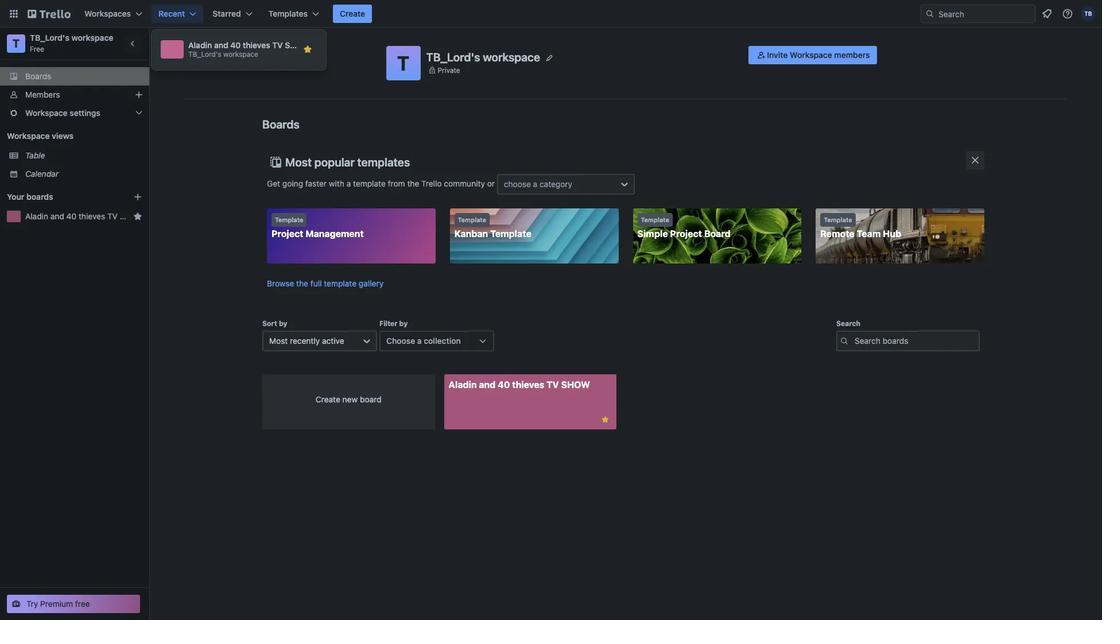 Task type: describe. For each thing, give the bounding box(es) containing it.
most recently active
[[269, 336, 344, 346]]

project inside template simple project board
[[670, 229, 702, 239]]

most for most recently active
[[269, 336, 288, 346]]

hub
[[883, 229, 902, 239]]

workspace navigation collapse icon image
[[125, 36, 141, 52]]

remote
[[821, 229, 855, 239]]

choose a category
[[504, 179, 573, 189]]

free
[[30, 45, 44, 53]]

template for project
[[275, 216, 303, 223]]

choose a collection button
[[380, 331, 494, 351]]

workspaces button
[[78, 5, 149, 23]]

tv inside aladin and 40 thieves tv show tb_lord's workspace
[[272, 40, 283, 50]]

0 vertical spatial the
[[407, 178, 419, 188]]

simple
[[638, 229, 668, 239]]

project inside template project management
[[272, 229, 303, 239]]

0 horizontal spatial aladin and 40 thieves tv show
[[25, 211, 144, 221]]

tb_lord's for tb_lord's workspace
[[426, 50, 480, 63]]

workspace for settings
[[25, 108, 68, 118]]

workspace inside aladin and 40 thieves tv show tb_lord's workspace
[[223, 50, 258, 59]]

recent button
[[152, 5, 203, 23]]

create button
[[333, 5, 372, 23]]

template project management
[[272, 216, 364, 239]]

members link
[[0, 86, 149, 104]]

tb_lord's workspace link
[[30, 33, 113, 42]]

template for simple
[[641, 216, 669, 223]]

kanban
[[455, 229, 488, 239]]

or
[[487, 178, 495, 188]]

invite workspace members
[[767, 50, 870, 60]]

Search text field
[[837, 331, 980, 351]]

team
[[857, 229, 881, 239]]

browse the full template gallery link
[[267, 278, 384, 288]]

primary element
[[0, 0, 1102, 28]]

1 horizontal spatial boards
[[262, 118, 300, 131]]

1 vertical spatial the
[[296, 278, 308, 288]]

t button
[[386, 46, 421, 80]]

try premium free
[[26, 599, 90, 609]]

templates
[[269, 9, 308, 18]]

tb_lord's inside aladin and 40 thieves tv show tb_lord's workspace
[[188, 50, 221, 59]]

2 horizontal spatial 40
[[498, 380, 510, 390]]

members
[[25, 90, 60, 99]]

try premium free button
[[7, 595, 140, 613]]

search
[[837, 319, 861, 328]]

template for kanban
[[458, 216, 486, 223]]

most for most popular templates
[[285, 156, 312, 169]]

t for t link
[[12, 37, 20, 50]]

1 vertical spatial aladin and 40 thieves tv show
[[449, 380, 590, 390]]

tyler black (tylerblack440) image
[[1082, 7, 1096, 21]]

starred
[[213, 9, 241, 18]]

1 vertical spatial thieves
[[79, 211, 105, 221]]

show inside aladin and 40 thieves tv show tb_lord's workspace
[[285, 40, 310, 50]]

t link
[[7, 34, 25, 53]]

free
[[75, 599, 90, 609]]

2 vertical spatial and
[[479, 380, 496, 390]]

0 horizontal spatial tv
[[107, 211, 118, 221]]

workspace for tb_lord's workspace
[[483, 50, 540, 63]]

new
[[343, 394, 358, 404]]

template simple project board
[[638, 216, 731, 239]]

filter by
[[380, 319, 408, 328]]

by for filter by
[[399, 319, 408, 328]]

tb_lord's workspace
[[426, 50, 540, 63]]

from
[[388, 178, 405, 188]]

calendar
[[25, 169, 59, 179]]

invite workspace members button
[[749, 46, 877, 64]]

0 notifications image
[[1040, 7, 1054, 21]]

premium
[[40, 599, 73, 609]]

starred button
[[206, 5, 259, 23]]

templates
[[357, 156, 410, 169]]

full
[[311, 278, 322, 288]]

workspace inside button
[[790, 50, 832, 60]]

template right kanban on the left of page
[[490, 229, 532, 239]]

create for create
[[340, 9, 365, 18]]

template for remote
[[824, 216, 852, 223]]

2 vertical spatial tv
[[547, 380, 559, 390]]

browse the full template gallery
[[267, 278, 384, 288]]

calendar link
[[25, 168, 142, 180]]

0 horizontal spatial 40
[[66, 211, 76, 221]]

and inside aladin and 40 thieves tv show tb_lord's workspace
[[214, 40, 228, 50]]

0 vertical spatial aladin and 40 thieves tv show link
[[25, 211, 144, 222]]



Task type: locate. For each thing, give the bounding box(es) containing it.
create for create new board
[[316, 394, 340, 404]]

recent
[[158, 9, 185, 18]]

by right 'filter'
[[399, 319, 408, 328]]

by for sort by
[[279, 319, 287, 328]]

table link
[[25, 150, 142, 161]]

2 horizontal spatial workspace
[[483, 50, 540, 63]]

1 horizontal spatial t
[[397, 51, 410, 75]]

1 vertical spatial aladin
[[25, 211, 48, 221]]

show
[[285, 40, 310, 50], [120, 211, 144, 221], [561, 380, 590, 390]]

0 vertical spatial and
[[214, 40, 228, 50]]

workspace views
[[7, 131, 74, 141]]

table
[[25, 150, 45, 160]]

1 horizontal spatial aladin and 40 thieves tv show link
[[444, 374, 617, 429]]

workspaces
[[84, 9, 131, 18]]

1 horizontal spatial aladin
[[188, 40, 212, 50]]

aladin down boards on the top of the page
[[25, 211, 48, 221]]

0 vertical spatial workspace
[[790, 50, 832, 60]]

0 horizontal spatial the
[[296, 278, 308, 288]]

settings
[[70, 108, 100, 118]]

click to unstar this board. it will be removed from your starred list. image
[[601, 415, 611, 425]]

2 vertical spatial show
[[561, 380, 590, 390]]

2 vertical spatial thieves
[[512, 380, 545, 390]]

boards link
[[0, 67, 149, 86]]

popular
[[314, 156, 355, 169]]

t inside button
[[397, 51, 410, 75]]

the left full
[[296, 278, 308, 288]]

workspace for tb_lord's workspace free
[[71, 33, 113, 42]]

get going faster with a template from the trello community or
[[267, 178, 497, 188]]

back to home image
[[28, 5, 71, 23]]

tb_lord's for tb_lord's workspace free
[[30, 33, 69, 42]]

0 vertical spatial tv
[[272, 40, 283, 50]]

workspace
[[790, 50, 832, 60], [25, 108, 68, 118], [7, 131, 50, 141]]

boards
[[26, 192, 53, 202]]

aladin and 40 thieves tv show tb_lord's workspace
[[188, 40, 310, 59]]

most popular templates
[[285, 156, 410, 169]]

0 horizontal spatial aladin
[[25, 211, 48, 221]]

members
[[835, 50, 870, 60]]

1 horizontal spatial thieves
[[243, 40, 270, 50]]

2 vertical spatial workspace
[[7, 131, 50, 141]]

aladin down the recent popup button
[[188, 40, 212, 50]]

2 vertical spatial aladin
[[449, 380, 477, 390]]

choose a collection
[[386, 336, 461, 346]]

workspace right invite on the right top
[[790, 50, 832, 60]]

0 horizontal spatial a
[[347, 178, 351, 188]]

templates button
[[262, 5, 326, 23]]

2 vertical spatial 40
[[498, 380, 510, 390]]

starred icon image
[[303, 45, 312, 54], [133, 212, 142, 221]]

choose
[[386, 336, 415, 346]]

filter
[[380, 319, 398, 328]]

0 horizontal spatial starred icon image
[[133, 212, 142, 221]]

1 vertical spatial most
[[269, 336, 288, 346]]

template remote team hub
[[821, 216, 902, 239]]

1 vertical spatial template
[[324, 278, 357, 288]]

recently
[[290, 336, 320, 346]]

starred icon image down templates popup button at the top
[[303, 45, 312, 54]]

1 horizontal spatial project
[[670, 229, 702, 239]]

0 horizontal spatial by
[[279, 319, 287, 328]]

aladin down collection
[[449, 380, 477, 390]]

t for t button
[[397, 51, 410, 75]]

2 horizontal spatial aladin
[[449, 380, 477, 390]]

a for choose a collection
[[417, 336, 422, 346]]

2 horizontal spatial tb_lord's
[[426, 50, 480, 63]]

0 horizontal spatial t
[[12, 37, 20, 50]]

1 vertical spatial show
[[120, 211, 144, 221]]

template inside template project management
[[275, 216, 303, 223]]

workspace inside tb_lord's workspace free
[[71, 33, 113, 42]]

tb_lord's up free
[[30, 33, 69, 42]]

tb_lord's down starred
[[188, 50, 221, 59]]

add board image
[[133, 192, 142, 202]]

trello
[[422, 178, 442, 188]]

template right full
[[324, 278, 357, 288]]

0 horizontal spatial and
[[50, 211, 64, 221]]

workspace
[[71, 33, 113, 42], [223, 50, 258, 59], [483, 50, 540, 63]]

workspace settings
[[25, 108, 100, 118]]

going
[[282, 178, 303, 188]]

a for choose a category
[[533, 179, 538, 189]]

1 vertical spatial workspace
[[25, 108, 68, 118]]

by right sort
[[279, 319, 287, 328]]

the
[[407, 178, 419, 188], [296, 278, 308, 288]]

1 horizontal spatial a
[[417, 336, 422, 346]]

2 horizontal spatial a
[[533, 179, 538, 189]]

private
[[438, 66, 460, 74]]

workspace down members on the left top
[[25, 108, 68, 118]]

0 vertical spatial t
[[12, 37, 20, 50]]

aladin and 40 thieves tv show link
[[25, 211, 144, 222], [444, 374, 617, 429]]

1 vertical spatial and
[[50, 211, 64, 221]]

2 project from the left
[[670, 229, 702, 239]]

t left the private
[[397, 51, 410, 75]]

0 vertical spatial template
[[353, 178, 386, 188]]

faster
[[305, 178, 327, 188]]

1 horizontal spatial workspace
[[223, 50, 258, 59]]

project left management
[[272, 229, 303, 239]]

tb_lord's inside tb_lord's workspace free
[[30, 33, 69, 42]]

0 horizontal spatial boards
[[25, 71, 51, 81]]

boards
[[25, 71, 51, 81], [262, 118, 300, 131]]

2 horizontal spatial thieves
[[512, 380, 545, 390]]

0 horizontal spatial tb_lord's
[[30, 33, 69, 42]]

0 horizontal spatial workspace
[[71, 33, 113, 42]]

tb_lord's workspace free
[[30, 33, 113, 53]]

1 by from the left
[[279, 319, 287, 328]]

sort
[[262, 319, 277, 328]]

t
[[12, 37, 20, 50], [397, 51, 410, 75]]

boards inside the 'boards' link
[[25, 71, 51, 81]]

a
[[347, 178, 351, 188], [533, 179, 538, 189], [417, 336, 422, 346]]

board
[[704, 229, 731, 239]]

tb_lord's up the private
[[426, 50, 480, 63]]

create
[[340, 9, 365, 18], [316, 394, 340, 404]]

gallery
[[359, 278, 384, 288]]

1 vertical spatial 40
[[66, 211, 76, 221]]

0 vertical spatial most
[[285, 156, 312, 169]]

most
[[285, 156, 312, 169], [269, 336, 288, 346]]

1 vertical spatial starred icon image
[[133, 212, 142, 221]]

1 vertical spatial aladin and 40 thieves tv show link
[[444, 374, 617, 429]]

template
[[275, 216, 303, 223], [458, 216, 486, 223], [641, 216, 669, 223], [824, 216, 852, 223], [490, 229, 532, 239]]

browse
[[267, 278, 294, 288]]

workspace settings button
[[0, 104, 149, 122]]

category
[[540, 179, 573, 189]]

open information menu image
[[1062, 8, 1074, 20]]

search image
[[926, 9, 935, 18]]

create new board
[[316, 394, 382, 404]]

1 horizontal spatial the
[[407, 178, 419, 188]]

workspace for views
[[7, 131, 50, 141]]

Search field
[[935, 5, 1035, 22]]

2 horizontal spatial show
[[561, 380, 590, 390]]

1 vertical spatial t
[[397, 51, 410, 75]]

0 horizontal spatial show
[[120, 211, 144, 221]]

active
[[322, 336, 344, 346]]

0 horizontal spatial thieves
[[79, 211, 105, 221]]

template up simple
[[641, 216, 669, 223]]

1 vertical spatial tv
[[107, 211, 118, 221]]

workspace inside "popup button"
[[25, 108, 68, 118]]

sm image
[[756, 49, 767, 61]]

1 horizontal spatial aladin and 40 thieves tv show
[[449, 380, 590, 390]]

board
[[360, 394, 382, 404]]

template inside template remote team hub
[[824, 216, 852, 223]]

choose
[[504, 179, 531, 189]]

get
[[267, 178, 280, 188]]

aladin and 40 thieves tv show
[[25, 211, 144, 221], [449, 380, 590, 390]]

1 horizontal spatial by
[[399, 319, 408, 328]]

0 horizontal spatial project
[[272, 229, 303, 239]]

0 vertical spatial create
[[340, 9, 365, 18]]

1 project from the left
[[272, 229, 303, 239]]

2 by from the left
[[399, 319, 408, 328]]

by
[[279, 319, 287, 328], [399, 319, 408, 328]]

sort by
[[262, 319, 287, 328]]

0 vertical spatial show
[[285, 40, 310, 50]]

aladin
[[188, 40, 212, 50], [25, 211, 48, 221], [449, 380, 477, 390]]

management
[[306, 229, 364, 239]]

starred icon image down add board icon
[[133, 212, 142, 221]]

0 vertical spatial boards
[[25, 71, 51, 81]]

template inside template simple project board
[[641, 216, 669, 223]]

40
[[230, 40, 241, 50], [66, 211, 76, 221], [498, 380, 510, 390]]

1 horizontal spatial and
[[214, 40, 228, 50]]

create inside button
[[340, 9, 365, 18]]

0 vertical spatial thieves
[[243, 40, 270, 50]]

1 horizontal spatial show
[[285, 40, 310, 50]]

try
[[26, 599, 38, 609]]

1 horizontal spatial 40
[[230, 40, 241, 50]]

0 vertical spatial aladin
[[188, 40, 212, 50]]

1 horizontal spatial starred icon image
[[303, 45, 312, 54]]

your boards with 1 items element
[[7, 190, 116, 204]]

t left free
[[12, 37, 20, 50]]

1 horizontal spatial tb_lord's
[[188, 50, 221, 59]]

views
[[52, 131, 74, 141]]

tv
[[272, 40, 283, 50], [107, 211, 118, 221], [547, 380, 559, 390]]

1 vertical spatial create
[[316, 394, 340, 404]]

a inside button
[[417, 336, 422, 346]]

invite
[[767, 50, 788, 60]]

with
[[329, 178, 344, 188]]

0 vertical spatial 40
[[230, 40, 241, 50]]

0 vertical spatial aladin and 40 thieves tv show
[[25, 211, 144, 221]]

project
[[272, 229, 303, 239], [670, 229, 702, 239]]

0 horizontal spatial aladin and 40 thieves tv show link
[[25, 211, 144, 222]]

tb_lord's
[[30, 33, 69, 42], [188, 50, 221, 59], [426, 50, 480, 63]]

template up remote
[[824, 216, 852, 223]]

community
[[444, 178, 485, 188]]

the right from
[[407, 178, 419, 188]]

template down going
[[275, 216, 303, 223]]

collection
[[424, 336, 461, 346]]

thieves inside aladin and 40 thieves tv show tb_lord's workspace
[[243, 40, 270, 50]]

your boards
[[7, 192, 53, 202]]

aladin inside aladin and 40 thieves tv show tb_lord's workspace
[[188, 40, 212, 50]]

0 vertical spatial starred icon image
[[303, 45, 312, 54]]

template up kanban on the left of page
[[458, 216, 486, 223]]

workspace up table
[[7, 131, 50, 141]]

most down the sort by
[[269, 336, 288, 346]]

template kanban template
[[455, 216, 532, 239]]

project left board
[[670, 229, 702, 239]]

1 vertical spatial boards
[[262, 118, 300, 131]]

template
[[353, 178, 386, 188], [324, 278, 357, 288]]

most up going
[[285, 156, 312, 169]]

40 inside aladin and 40 thieves tv show tb_lord's workspace
[[230, 40, 241, 50]]

your
[[7, 192, 24, 202]]

1 horizontal spatial tv
[[272, 40, 283, 50]]

2 horizontal spatial and
[[479, 380, 496, 390]]

template down templates
[[353, 178, 386, 188]]

2 horizontal spatial tv
[[547, 380, 559, 390]]



Task type: vqa. For each thing, say whether or not it's contained in the screenshot.
the bottommost 'CREATE'
no



